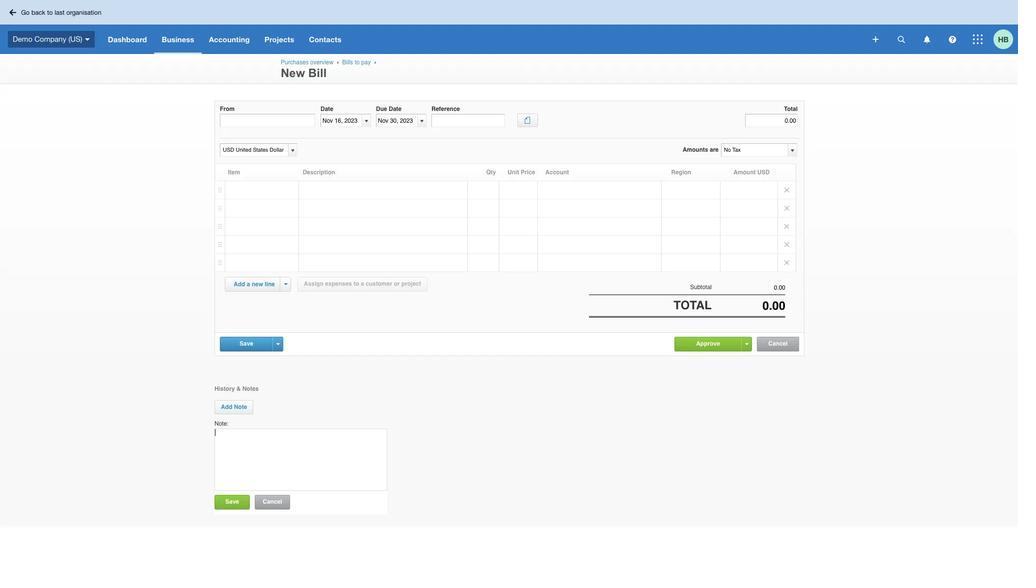 Task type: vqa. For each thing, say whether or not it's contained in the screenshot.
1st › from the right
yes



Task type: describe. For each thing, give the bounding box(es) containing it.
save inside button
[[225, 499, 239, 505]]

go back to last organisation
[[21, 9, 101, 16]]

go back to last organisation link
[[6, 5, 107, 20]]

2 › from the left
[[374, 59, 376, 65]]

3 delete line item image from the top
[[778, 236, 796, 253]]

1 date from the left
[[321, 106, 333, 112]]

accounting
[[209, 35, 250, 44]]

more save options... image
[[276, 343, 280, 345]]

navigation containing dashboard
[[101, 25, 866, 54]]

projects button
[[257, 25, 302, 54]]

assign
[[304, 280, 324, 287]]

history & notes
[[215, 385, 259, 392]]

demo company (us)
[[13, 35, 82, 43]]

Due Date text field
[[377, 115, 417, 127]]

dashboard
[[108, 35, 147, 44]]

hb
[[998, 35, 1009, 43]]

due date
[[376, 106, 402, 112]]

business
[[162, 35, 194, 44]]

item
[[228, 169, 240, 176]]

business button
[[154, 25, 202, 54]]

0 horizontal spatial cancel button
[[255, 496, 290, 509]]

usd
[[758, 169, 770, 176]]

new
[[281, 66, 305, 80]]

purchases
[[281, 59, 309, 66]]

last
[[55, 9, 65, 16]]

demo
[[13, 35, 32, 43]]

dashboard link
[[101, 25, 154, 54]]

to for a
[[354, 280, 359, 287]]

purchases overview › bills to pay › new bill
[[281, 59, 378, 80]]

unit price
[[508, 169, 535, 176]]

4 delete line item image from the top
[[778, 254, 796, 272]]

qty
[[486, 169, 496, 176]]

add for add note
[[221, 404, 232, 410]]

1 horizontal spatial cancel button
[[758, 337, 799, 351]]

customer
[[366, 280, 392, 287]]

amounts are
[[683, 146, 719, 153]]

total
[[784, 106, 798, 112]]

Total text field
[[746, 114, 798, 127]]

add for add a new line
[[234, 281, 245, 288]]

2 date from the left
[[389, 106, 402, 112]]

reference
[[432, 106, 460, 112]]

a inside assign expenses to a customer or project "link"
[[361, 280, 364, 287]]

projects
[[265, 35, 294, 44]]

bills
[[342, 59, 353, 66]]

approve link
[[675, 337, 742, 350]]

overview
[[310, 59, 334, 66]]

cancel for cancel button to the right
[[769, 340, 788, 347]]

1 delete line item image from the top
[[778, 199, 796, 217]]

save link
[[221, 337, 273, 350]]

(us)
[[68, 35, 82, 43]]

assign expenses to a customer or project
[[304, 280, 421, 287]]

project
[[402, 280, 421, 287]]

due
[[376, 106, 387, 112]]

approve
[[696, 340, 720, 347]]

are
[[710, 146, 719, 153]]

from
[[220, 106, 235, 112]]

save button
[[215, 496, 249, 509]]

cancel for cancel button to the left
[[263, 499, 282, 505]]

&
[[237, 385, 241, 392]]

description
[[303, 169, 335, 176]]



Task type: locate. For each thing, give the bounding box(es) containing it.
hb button
[[994, 25, 1019, 54]]

history
[[215, 385, 235, 392]]

›
[[337, 59, 339, 65], [374, 59, 376, 65]]

0 horizontal spatial date
[[321, 106, 333, 112]]

region
[[672, 169, 692, 176]]

company
[[34, 35, 66, 43]]

banner containing hb
[[0, 0, 1019, 54]]

svg image
[[973, 34, 983, 44], [898, 36, 905, 43], [924, 36, 930, 43], [949, 36, 956, 43]]

1 horizontal spatial date
[[389, 106, 402, 112]]

delete line item image
[[778, 181, 796, 199]]

navigation
[[101, 25, 866, 54]]

contacts button
[[302, 25, 349, 54]]

demo company (us) button
[[0, 25, 101, 54]]

cancel right save button
[[263, 499, 282, 505]]

› left bills
[[337, 59, 339, 65]]

bills to pay link
[[342, 59, 371, 66]]

None text field
[[221, 144, 287, 156], [722, 144, 788, 156], [712, 299, 786, 313], [221, 144, 287, 156], [722, 144, 788, 156], [712, 299, 786, 313]]

add a new line
[[234, 281, 275, 288]]

0 vertical spatial save
[[240, 340, 253, 347]]

note:
[[215, 420, 229, 427]]

total
[[674, 299, 712, 312]]

delete line item image
[[778, 199, 796, 217], [778, 218, 796, 235], [778, 236, 796, 253], [778, 254, 796, 272]]

amount usd
[[734, 169, 770, 176]]

1 vertical spatial to
[[355, 59, 360, 66]]

date up date text field
[[321, 106, 333, 112]]

a
[[361, 280, 364, 287], [247, 281, 250, 288]]

0 vertical spatial cancel button
[[758, 337, 799, 351]]

cancel button
[[758, 337, 799, 351], [255, 496, 290, 509]]

back
[[31, 9, 45, 16]]

amount
[[734, 169, 756, 176]]

add a new line link
[[228, 277, 281, 291]]

0 horizontal spatial a
[[247, 281, 250, 288]]

2 horizontal spatial svg image
[[873, 36, 879, 42]]

Reference text field
[[432, 114, 505, 127]]

go
[[21, 9, 30, 16]]

2 vertical spatial to
[[354, 280, 359, 287]]

a left new
[[247, 281, 250, 288]]

accounting button
[[202, 25, 257, 54]]

purchases overview link
[[281, 59, 334, 66]]

new
[[252, 281, 263, 288]]

1 horizontal spatial a
[[361, 280, 364, 287]]

2 delete line item image from the top
[[778, 218, 796, 235]]

note
[[234, 404, 247, 410]]

0 horizontal spatial cancel
[[263, 499, 282, 505]]

notes
[[242, 385, 259, 392]]

svg image
[[9, 9, 16, 15], [873, 36, 879, 42], [85, 38, 90, 41]]

more approve options... image
[[745, 343, 749, 345]]

cancel button right more approve options... icon
[[758, 337, 799, 351]]

amounts
[[683, 146, 708, 153]]

bill
[[308, 66, 327, 80]]

0 horizontal spatial ›
[[337, 59, 339, 65]]

to inside purchases overview › bills to pay › new bill
[[355, 59, 360, 66]]

to left last
[[47, 9, 53, 16]]

or
[[394, 280, 400, 287]]

cancel
[[769, 340, 788, 347], [263, 499, 282, 505]]

date
[[321, 106, 333, 112], [389, 106, 402, 112]]

0 horizontal spatial svg image
[[9, 9, 16, 15]]

to for last
[[47, 9, 53, 16]]

subtotal
[[690, 284, 712, 291]]

line
[[265, 281, 275, 288]]

a inside add a new line link
[[247, 281, 250, 288]]

unit
[[508, 169, 519, 176]]

add left new
[[234, 281, 245, 288]]

assign expenses to a customer or project link
[[298, 277, 428, 292]]

Note: text field
[[215, 429, 387, 491]]

0 vertical spatial cancel
[[769, 340, 788, 347]]

banner
[[0, 0, 1019, 54]]

add left note
[[221, 404, 232, 410]]

contacts
[[309, 35, 342, 44]]

cancel button right save button
[[255, 496, 290, 509]]

to right expenses
[[354, 280, 359, 287]]

a left customer
[[361, 280, 364, 287]]

1 horizontal spatial ›
[[374, 59, 376, 65]]

to inside "link"
[[354, 280, 359, 287]]

1 horizontal spatial svg image
[[85, 38, 90, 41]]

1 horizontal spatial add
[[234, 281, 245, 288]]

more add line options... image
[[284, 283, 288, 285]]

organisation
[[66, 9, 101, 16]]

price
[[521, 169, 535, 176]]

1 vertical spatial cancel button
[[255, 496, 290, 509]]

add note link
[[215, 400, 254, 414]]

expenses
[[325, 280, 352, 287]]

None text field
[[220, 114, 315, 127], [712, 284, 786, 291], [220, 114, 315, 127], [712, 284, 786, 291]]

1 horizontal spatial cancel
[[769, 340, 788, 347]]

1 vertical spatial save
[[225, 499, 239, 505]]

1 › from the left
[[337, 59, 339, 65]]

account
[[546, 169, 569, 176]]

0 vertical spatial to
[[47, 9, 53, 16]]

save
[[240, 340, 253, 347], [225, 499, 239, 505]]

date up due date text box
[[389, 106, 402, 112]]

svg image inside go back to last organisation link
[[9, 9, 16, 15]]

to left pay
[[355, 59, 360, 66]]

pay
[[361, 59, 371, 66]]

1 vertical spatial add
[[221, 404, 232, 410]]

0 vertical spatial add
[[234, 281, 245, 288]]

add note
[[221, 404, 247, 410]]

cancel right more approve options... icon
[[769, 340, 788, 347]]

svg image inside demo company (us) popup button
[[85, 38, 90, 41]]

› right pay
[[374, 59, 376, 65]]

Date text field
[[321, 115, 362, 127]]

0 horizontal spatial add
[[221, 404, 232, 410]]

to
[[47, 9, 53, 16], [355, 59, 360, 66], [354, 280, 359, 287]]

1 vertical spatial cancel
[[263, 499, 282, 505]]

add
[[234, 281, 245, 288], [221, 404, 232, 410]]



